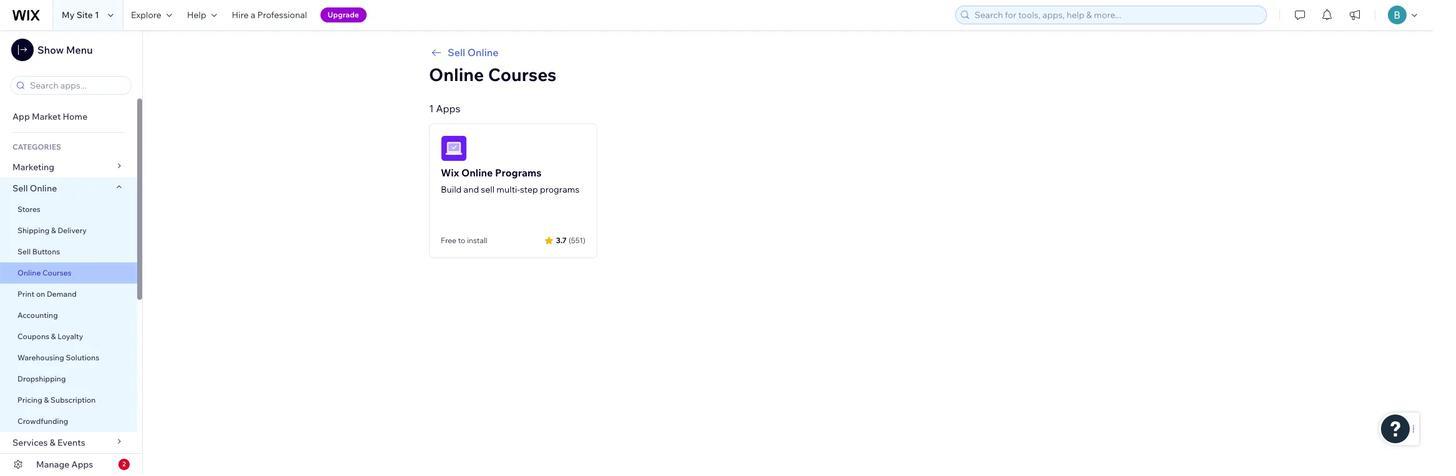 Task type: vqa. For each thing, say whether or not it's contained in the screenshot.
1 APPS
yes



Task type: describe. For each thing, give the bounding box(es) containing it.
crowdfunding
[[17, 417, 68, 426]]

show
[[37, 44, 64, 56]]

marketing
[[12, 162, 54, 173]]

app market home
[[12, 111, 88, 122]]

0 horizontal spatial sell online link
[[0, 178, 137, 199]]

loyalty
[[58, 332, 83, 341]]

apps for 1 apps
[[436, 102, 461, 115]]

services
[[12, 437, 48, 448]]

upgrade button
[[320, 7, 367, 22]]

my site 1
[[62, 9, 99, 21]]

coupons & loyalty
[[17, 332, 83, 341]]

accounting link
[[0, 305, 137, 326]]

2 vertical spatial sell
[[17, 247, 31, 256]]

& for pricing
[[44, 395, 49, 405]]

pricing & subscription link
[[0, 390, 137, 411]]

sell
[[481, 184, 495, 195]]

step
[[520, 184, 538, 195]]

services & events
[[12, 437, 85, 448]]

crowdfunding link
[[0, 411, 137, 432]]

professional
[[257, 9, 307, 21]]

app
[[12, 111, 30, 122]]

online inside 'wix online programs build and sell multi-step programs'
[[462, 167, 493, 179]]

0 vertical spatial sell online link
[[429, 45, 1148, 60]]

install
[[467, 236, 488, 245]]

(551)
[[569, 235, 586, 245]]

sell online inside sidebar element
[[12, 183, 57, 194]]

delivery
[[58, 226, 87, 235]]

menu
[[66, 44, 93, 56]]

1 horizontal spatial online courses
[[429, 64, 557, 85]]

subscription
[[51, 395, 96, 405]]

events
[[57, 437, 85, 448]]

demand
[[47, 289, 77, 299]]

1 horizontal spatial 1
[[429, 102, 434, 115]]

print on demand link
[[0, 284, 137, 305]]

coupons
[[17, 332, 49, 341]]

print
[[17, 289, 34, 299]]

warehousing solutions link
[[0, 347, 137, 369]]

categories
[[12, 142, 61, 152]]

upgrade
[[328, 10, 359, 19]]

0 vertical spatial sell online
[[448, 46, 499, 59]]

stores
[[17, 205, 40, 214]]

pricing
[[17, 395, 42, 405]]

hire a professional
[[232, 9, 307, 21]]

Search for tools, apps, help & more... field
[[971, 6, 1263, 24]]

help
[[187, 9, 206, 21]]

courses inside online courses link
[[42, 268, 71, 278]]

3.7 (551)
[[556, 235, 586, 245]]

site
[[76, 9, 93, 21]]

and
[[464, 184, 479, 195]]

Search apps... field
[[26, 77, 127, 94]]

free to install
[[441, 236, 488, 245]]

programs
[[540, 184, 580, 195]]

wix online programs logo image
[[441, 135, 467, 162]]

free
[[441, 236, 457, 245]]

1 apps
[[429, 102, 461, 115]]

my
[[62, 9, 75, 21]]

shipping & delivery
[[17, 226, 87, 235]]

multi-
[[497, 184, 520, 195]]



Task type: locate. For each thing, give the bounding box(es) containing it.
0 horizontal spatial courses
[[42, 268, 71, 278]]

& left loyalty
[[51, 332, 56, 341]]

online courses link
[[0, 263, 137, 284]]

0 vertical spatial apps
[[436, 102, 461, 115]]

& for services
[[50, 437, 55, 448]]

dropshipping
[[17, 374, 66, 384]]

& inside pricing & subscription link
[[44, 395, 49, 405]]

sell buttons link
[[0, 241, 137, 263]]

services & events link
[[0, 432, 137, 453]]

show menu
[[37, 44, 93, 56]]

1 horizontal spatial apps
[[436, 102, 461, 115]]

online
[[468, 46, 499, 59], [429, 64, 484, 85], [462, 167, 493, 179], [30, 183, 57, 194], [17, 268, 41, 278]]

show menu button
[[11, 39, 93, 61]]

& left the events
[[50, 437, 55, 448]]

sell up stores at the left top of the page
[[12, 183, 28, 194]]

accounting
[[17, 311, 58, 320]]

0 vertical spatial courses
[[488, 64, 557, 85]]

0 horizontal spatial 1
[[95, 9, 99, 21]]

help button
[[180, 0, 224, 30]]

on
[[36, 289, 45, 299]]

1 vertical spatial sell online link
[[0, 178, 137, 199]]

sell
[[448, 46, 465, 59], [12, 183, 28, 194], [17, 247, 31, 256]]

build
[[441, 184, 462, 195]]

buttons
[[32, 247, 60, 256]]

app market home link
[[0, 106, 137, 127]]

programs
[[495, 167, 542, 179]]

0 vertical spatial sell
[[448, 46, 465, 59]]

0 vertical spatial 1
[[95, 9, 99, 21]]

1 vertical spatial sell online
[[12, 183, 57, 194]]

1 vertical spatial 1
[[429, 102, 434, 115]]

&
[[51, 226, 56, 235], [51, 332, 56, 341], [44, 395, 49, 405], [50, 437, 55, 448]]

sidebar element
[[0, 30, 143, 475]]

3.7
[[556, 235, 567, 245]]

home
[[63, 111, 88, 122]]

apps up wix online programs logo
[[436, 102, 461, 115]]

apps down the events
[[71, 459, 93, 470]]

pricing & subscription
[[17, 395, 96, 405]]

courses
[[488, 64, 557, 85], [42, 268, 71, 278]]

1 horizontal spatial sell online link
[[429, 45, 1148, 60]]

a
[[251, 9, 255, 21]]

wix
[[441, 167, 459, 179]]

1 horizontal spatial sell online
[[448, 46, 499, 59]]

warehousing
[[17, 353, 64, 362]]

0 horizontal spatial sell online
[[12, 183, 57, 194]]

online courses down buttons
[[17, 268, 71, 278]]

sell up 1 apps
[[448, 46, 465, 59]]

0 vertical spatial online courses
[[429, 64, 557, 85]]

stores link
[[0, 199, 137, 220]]

apps
[[436, 102, 461, 115], [71, 459, 93, 470]]

hire a professional link
[[224, 0, 315, 30]]

print on demand
[[17, 289, 77, 299]]

online courses
[[429, 64, 557, 85], [17, 268, 71, 278]]

1 vertical spatial apps
[[71, 459, 93, 470]]

0 horizontal spatial apps
[[71, 459, 93, 470]]

shipping
[[17, 226, 49, 235]]

manage
[[36, 459, 70, 470]]

sell left buttons
[[17, 247, 31, 256]]

solutions
[[66, 353, 99, 362]]

apps inside sidebar element
[[71, 459, 93, 470]]

sell buttons
[[17, 247, 60, 256]]

apps for manage apps
[[71, 459, 93, 470]]

hire
[[232, 9, 249, 21]]

coupons & loyalty link
[[0, 326, 137, 347]]

0 horizontal spatial online courses
[[17, 268, 71, 278]]

& right pricing
[[44, 395, 49, 405]]

& inside shipping & delivery link
[[51, 226, 56, 235]]

online courses up 1 apps
[[429, 64, 557, 85]]

sell online link
[[429, 45, 1148, 60], [0, 178, 137, 199]]

& left the 'delivery'
[[51, 226, 56, 235]]

1 vertical spatial sell
[[12, 183, 28, 194]]

1 vertical spatial courses
[[42, 268, 71, 278]]

warehousing solutions
[[17, 353, 99, 362]]

to
[[458, 236, 465, 245]]

shipping & delivery link
[[0, 220, 137, 241]]

2
[[122, 460, 126, 468]]

1 horizontal spatial courses
[[488, 64, 557, 85]]

dropshipping link
[[0, 369, 137, 390]]

1
[[95, 9, 99, 21], [429, 102, 434, 115]]

& inside services & events "link"
[[50, 437, 55, 448]]

& for coupons
[[51, 332, 56, 341]]

& for shipping
[[51, 226, 56, 235]]

1 vertical spatial online courses
[[17, 268, 71, 278]]

manage apps
[[36, 459, 93, 470]]

market
[[32, 111, 61, 122]]

& inside coupons & loyalty link
[[51, 332, 56, 341]]

marketing link
[[0, 157, 137, 178]]

explore
[[131, 9, 161, 21]]

online courses inside sidebar element
[[17, 268, 71, 278]]

sell online
[[448, 46, 499, 59], [12, 183, 57, 194]]

wix online programs build and sell multi-step programs
[[441, 167, 580, 195]]



